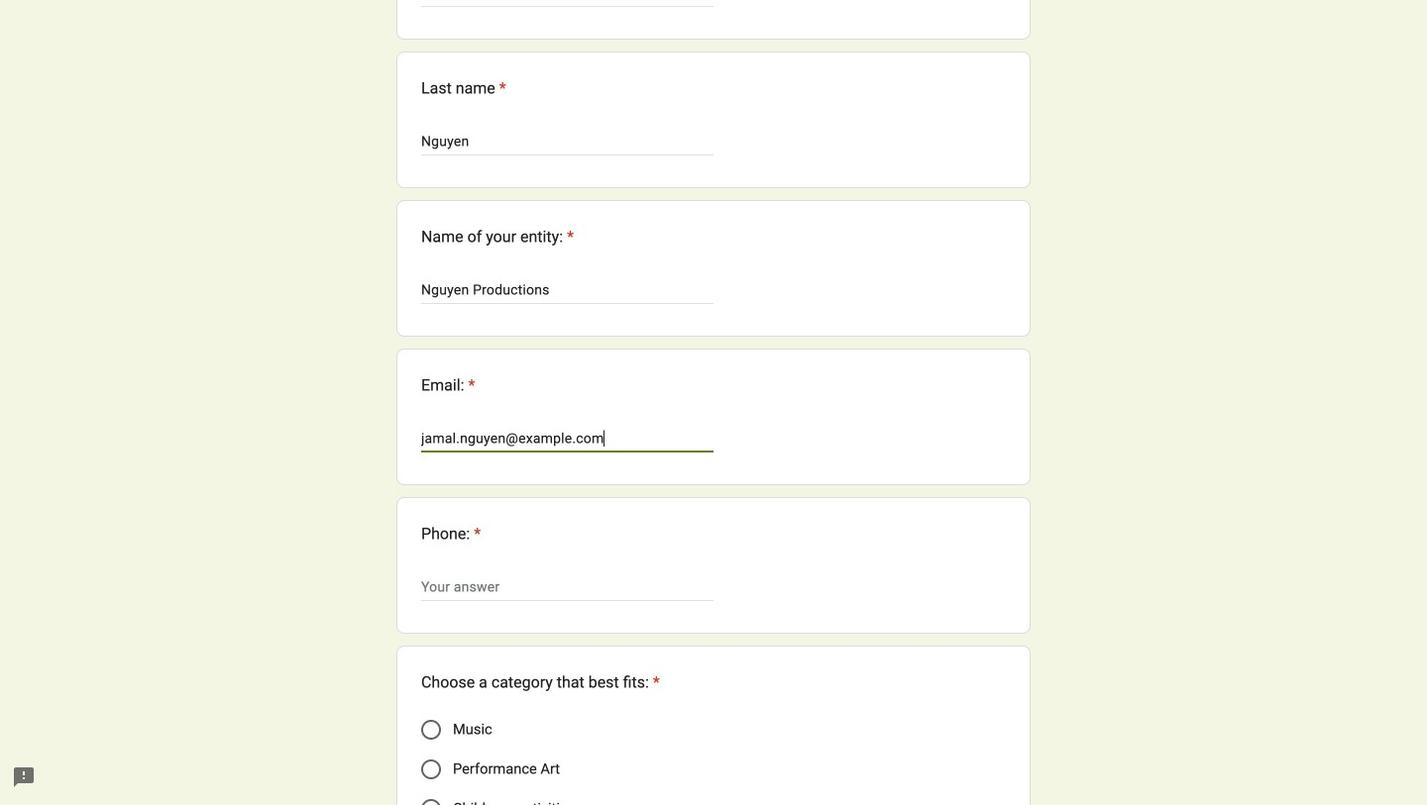 Task type: describe. For each thing, give the bounding box(es) containing it.
required question element for fifth heading from the top
[[649, 671, 660, 695]]

4 heading from the top
[[421, 522, 481, 546]]

Childrens activities radio
[[421, 800, 441, 806]]

required question element for 1st heading from the top of the page
[[495, 76, 506, 100]]

Performance Art radio
[[421, 760, 441, 780]]



Task type: locate. For each thing, give the bounding box(es) containing it.
required question element for fourth heading from the bottom of the page
[[563, 225, 574, 249]]

3 heading from the top
[[421, 374, 475, 397]]

music image
[[421, 721, 441, 740]]

required question element
[[495, 76, 506, 100], [563, 225, 574, 249], [464, 374, 475, 397], [470, 522, 481, 546], [649, 671, 660, 695]]

None text field
[[421, 0, 714, 5], [421, 576, 714, 600], [421, 0, 714, 5], [421, 576, 714, 600]]

performance art image
[[421, 760, 441, 780]]

2 heading from the top
[[421, 225, 574, 249]]

report a problem to google image
[[12, 766, 36, 790]]

childrens activities image
[[421, 800, 441, 806]]

required question element for 4th heading from the top of the page
[[470, 522, 481, 546]]

None text field
[[421, 130, 714, 154], [421, 279, 714, 302], [421, 427, 714, 451], [421, 130, 714, 154], [421, 279, 714, 302], [421, 427, 714, 451]]

1 heading from the top
[[421, 76, 506, 100]]

heading
[[421, 76, 506, 100], [421, 225, 574, 249], [421, 374, 475, 397], [421, 522, 481, 546], [421, 671, 660, 695]]

5 heading from the top
[[421, 671, 660, 695]]

Music radio
[[421, 721, 441, 740]]

required question element for 3rd heading from the top of the page
[[464, 374, 475, 397]]



Task type: vqa. For each thing, say whether or not it's contained in the screenshot.
O pen
no



